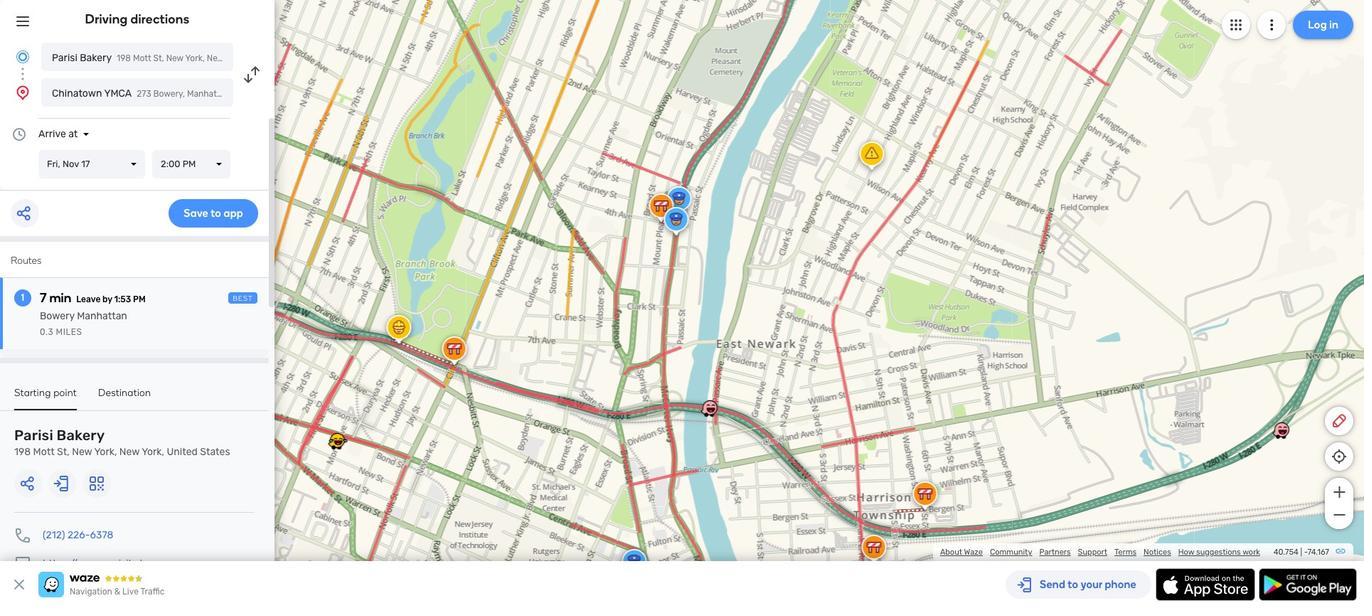 Task type: vqa. For each thing, say whether or not it's contained in the screenshot.
'San'
no



Task type: describe. For each thing, give the bounding box(es) containing it.
273
[[137, 89, 151, 99]]

bowery,
[[153, 89, 185, 99]]

(212)
[[43, 529, 65, 541]]

2:00 pm
[[161, 159, 196, 169]]

best
[[233, 294, 253, 303]]

new down point
[[72, 446, 92, 458]]

0 vertical spatial states
[[276, 53, 302, 63]]

leave
[[76, 294, 101, 304]]

parisi inside parisi bakery 198 mott st, new york, new york, united states
[[14, 427, 53, 444]]

2:00 pm list box
[[152, 150, 230, 179]]

support link
[[1078, 548, 1108, 557]]

about waze community partners support terms notices how suggestions work
[[940, 548, 1260, 557]]

2:00
[[161, 159, 180, 169]]

40.754 | -74.167
[[1274, 548, 1329, 557]]

40.754
[[1274, 548, 1299, 557]]

1
[[21, 292, 24, 304]]

point
[[54, 387, 77, 399]]

states inside the chinatown ymca 273 bowery, manhattan, united states
[[263, 89, 289, 99]]

driving
[[85, 11, 128, 27]]

arrive at
[[38, 128, 78, 140]]

x image
[[11, 576, 28, 593]]

0.3
[[40, 327, 53, 337]]

new up manhattan,
[[207, 53, 224, 63]]

6378
[[90, 529, 113, 541]]

terms link
[[1115, 548, 1137, 557]]

(212) 226-6378 link
[[43, 529, 113, 541]]

-
[[1304, 548, 1308, 557]]

fri, nov 17 list box
[[38, 150, 145, 179]]

directions
[[131, 11, 190, 27]]

navigation
[[70, 587, 112, 597]]

destination button
[[98, 387, 151, 409]]

notices link
[[1144, 548, 1171, 557]]

bakery inside parisi bakery 198 mott st, new york, new york, united states
[[57, 427, 105, 444]]

1:53
[[114, 294, 131, 304]]

1 vertical spatial st,
[[57, 446, 70, 458]]

call image
[[14, 527, 31, 544]]

driving directions
[[85, 11, 190, 27]]

pencil image
[[1331, 413, 1348, 430]]

0 vertical spatial parisi
[[52, 52, 77, 64]]

7
[[40, 290, 47, 306]]

0 horizontal spatial 198
[[14, 446, 31, 458]]

live
[[122, 587, 139, 597]]

clock image
[[11, 126, 28, 143]]

nov
[[63, 159, 79, 169]]

&
[[114, 587, 120, 597]]

chinatown ymca 273 bowery, manhattan, united states
[[52, 87, 289, 100]]

traffic
[[140, 587, 165, 597]]

manhattan,
[[187, 89, 232, 99]]

pm inside 7 min leave by 1:53 pm
[[133, 294, 146, 304]]

0 vertical spatial bakery
[[80, 52, 112, 64]]

how suggestions work link
[[1178, 548, 1260, 557]]

united inside the chinatown ymca 273 bowery, manhattan, united states
[[234, 89, 261, 99]]

partners
[[1040, 548, 1071, 557]]

miles
[[56, 327, 82, 337]]

starting point
[[14, 387, 77, 399]]

arrive
[[38, 128, 66, 140]]

support
[[1078, 548, 1108, 557]]

link image
[[1335, 546, 1347, 557]]

min
[[49, 290, 71, 306]]

new down destination button
[[119, 446, 140, 458]]

location image
[[14, 84, 31, 101]]

notices
[[1144, 548, 1171, 557]]

ymca
[[104, 87, 132, 100]]

at
[[68, 128, 78, 140]]

starting
[[14, 387, 51, 399]]

fri,
[[47, 159, 60, 169]]



Task type: locate. For each thing, give the bounding box(es) containing it.
parisi bakery 198 mott st, new york, new york, united states up the chinatown ymca 273 bowery, manhattan, united states
[[52, 52, 302, 64]]

suggestions
[[1196, 548, 1241, 557]]

17
[[81, 159, 90, 169]]

74.167
[[1308, 548, 1329, 557]]

1 vertical spatial parisi bakery 198 mott st, new york, new york, united states
[[14, 427, 230, 458]]

pm right 2:00
[[183, 159, 196, 169]]

parisi
[[52, 52, 77, 64], [14, 427, 53, 444]]

pm inside list box
[[183, 159, 196, 169]]

mott
[[133, 53, 151, 63], [33, 446, 55, 458]]

https://www.parisibakery.com link
[[43, 558, 182, 570]]

new
[[166, 53, 183, 63], [207, 53, 224, 63], [72, 446, 92, 458], [119, 446, 140, 458]]

1 horizontal spatial st,
[[153, 53, 164, 63]]

zoom in image
[[1331, 484, 1348, 501]]

waze
[[964, 548, 983, 557]]

st,
[[153, 53, 164, 63], [57, 446, 70, 458]]

1 horizontal spatial 198
[[117, 53, 131, 63]]

2 vertical spatial united
[[167, 446, 198, 458]]

parisi down starting point button
[[14, 427, 53, 444]]

7 min leave by 1:53 pm
[[40, 290, 146, 306]]

states
[[276, 53, 302, 63], [263, 89, 289, 99], [200, 446, 230, 458]]

bakery down point
[[57, 427, 105, 444]]

united
[[248, 53, 274, 63], [234, 89, 261, 99], [167, 446, 198, 458]]

198 up ymca
[[117, 53, 131, 63]]

st, up the bowery,
[[153, 53, 164, 63]]

bowery manhattan 0.3 miles
[[40, 310, 127, 337]]

computer image
[[14, 556, 31, 573]]

routes
[[11, 255, 41, 267]]

1 vertical spatial states
[[263, 89, 289, 99]]

work
[[1243, 548, 1260, 557]]

bowery
[[40, 310, 75, 322]]

https://www.parisibakery.com
[[43, 558, 182, 570]]

1 vertical spatial pm
[[133, 294, 146, 304]]

fri, nov 17
[[47, 159, 90, 169]]

mott down starting point button
[[33, 446, 55, 458]]

1 horizontal spatial pm
[[183, 159, 196, 169]]

about waze link
[[940, 548, 983, 557]]

0 vertical spatial 198
[[117, 53, 131, 63]]

terms
[[1115, 548, 1137, 557]]

1 vertical spatial 198
[[14, 446, 31, 458]]

zoom out image
[[1331, 506, 1348, 524]]

pm
[[183, 159, 196, 169], [133, 294, 146, 304]]

1 vertical spatial parisi
[[14, 427, 53, 444]]

new up the chinatown ymca 273 bowery, manhattan, united states
[[166, 53, 183, 63]]

by
[[102, 294, 112, 304]]

226-
[[67, 529, 90, 541]]

navigation & live traffic
[[70, 587, 165, 597]]

york,
[[185, 53, 205, 63], [226, 53, 245, 63], [94, 446, 117, 458], [142, 446, 164, 458]]

parisi bakery 198 mott st, new york, new york, united states down destination button
[[14, 427, 230, 458]]

0 vertical spatial united
[[248, 53, 274, 63]]

198 down starting point button
[[14, 446, 31, 458]]

198
[[117, 53, 131, 63], [14, 446, 31, 458]]

current location image
[[14, 48, 31, 65]]

1 vertical spatial mott
[[33, 446, 55, 458]]

(212) 226-6378
[[43, 529, 113, 541]]

pm right 1:53
[[133, 294, 146, 304]]

0 vertical spatial st,
[[153, 53, 164, 63]]

1 vertical spatial united
[[234, 89, 261, 99]]

chinatown
[[52, 87, 102, 100]]

bakery
[[80, 52, 112, 64], [57, 427, 105, 444]]

1 vertical spatial bakery
[[57, 427, 105, 444]]

how
[[1178, 548, 1195, 557]]

st, down starting point button
[[57, 446, 70, 458]]

parisi up the chinatown
[[52, 52, 77, 64]]

community
[[990, 548, 1032, 557]]

community link
[[990, 548, 1032, 557]]

|
[[1301, 548, 1302, 557]]

mott up 273
[[133, 53, 151, 63]]

0 horizontal spatial mott
[[33, 446, 55, 458]]

0 vertical spatial parisi bakery 198 mott st, new york, new york, united states
[[52, 52, 302, 64]]

0 vertical spatial mott
[[133, 53, 151, 63]]

1 horizontal spatial mott
[[133, 53, 151, 63]]

parisi bakery 198 mott st, new york, new york, united states
[[52, 52, 302, 64], [14, 427, 230, 458]]

0 horizontal spatial pm
[[133, 294, 146, 304]]

manhattan
[[77, 310, 127, 322]]

partners link
[[1040, 548, 1071, 557]]

0 horizontal spatial st,
[[57, 446, 70, 458]]

starting point button
[[14, 387, 77, 410]]

about
[[940, 548, 962, 557]]

bakery down driving
[[80, 52, 112, 64]]

2 vertical spatial states
[[200, 446, 230, 458]]

0 vertical spatial pm
[[183, 159, 196, 169]]

destination
[[98, 387, 151, 399]]



